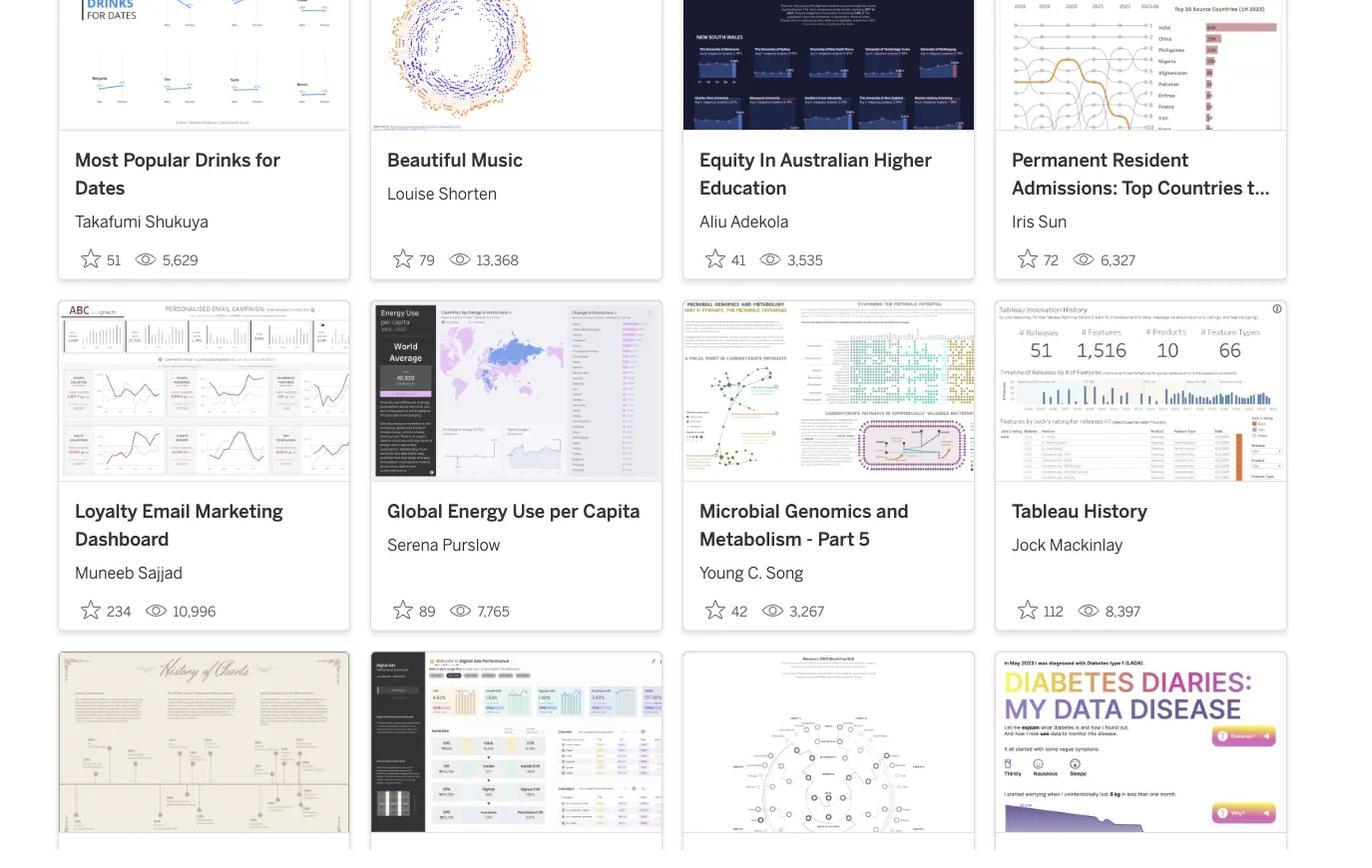 Task type: describe. For each thing, give the bounding box(es) containing it.
serena
[[387, 536, 439, 555]]

iris sun
[[1012, 212, 1067, 231]]

muneeb sajjad link
[[75, 553, 333, 585]]

add favorite button for microbial genomics and metabolism - part 5
[[700, 594, 754, 626]]

use
[[513, 501, 545, 523]]

add favorite button for permanent resident admissions: top countries to canada
[[1012, 243, 1065, 275]]

equity in australian higher education link
[[700, 147, 958, 202]]

tableau history
[[1012, 501, 1148, 523]]

history
[[1084, 501, 1148, 523]]

jock
[[1012, 536, 1046, 555]]

Add Favorite button
[[75, 243, 127, 275]]

5,629
[[163, 253, 198, 269]]

to
[[1248, 177, 1266, 199]]

serena purslow
[[387, 536, 501, 555]]

3,267 views element
[[754, 596, 833, 628]]

and
[[877, 501, 909, 523]]

add favorite button for equity in australian higher education
[[700, 243, 752, 275]]

genomics
[[785, 501, 872, 523]]

part
[[818, 528, 855, 550]]

beautiful
[[387, 149, 467, 171]]

young c. song link
[[700, 553, 958, 585]]

dates
[[75, 177, 125, 199]]

add favorite button for loyalty email marketing dashboard
[[75, 594, 137, 626]]

shukuya
[[145, 212, 209, 231]]

education
[[700, 177, 787, 199]]

canada
[[1012, 204, 1078, 226]]

aliu adekola link
[[700, 202, 958, 234]]

aliu adekola
[[700, 212, 789, 231]]

equity in australian higher education
[[700, 149, 932, 199]]

most
[[75, 149, 119, 171]]

41
[[732, 253, 746, 269]]

most popular drinks for dates link
[[75, 147, 333, 202]]

42
[[732, 604, 748, 620]]

higher
[[874, 149, 932, 171]]

7,765
[[478, 604, 510, 620]]

7,765 views element
[[442, 596, 518, 628]]

metabolism
[[700, 528, 802, 550]]

jock mackinlay link
[[1012, 526, 1271, 557]]

loyalty
[[75, 501, 138, 523]]

79
[[419, 253, 435, 269]]

takafumi shukuya
[[75, 212, 209, 231]]

shorten
[[438, 185, 497, 204]]

3,535 views element
[[752, 245, 831, 277]]

adekola
[[731, 212, 789, 231]]

beautiful music
[[387, 149, 523, 171]]

aliu
[[700, 212, 727, 231]]

234
[[107, 604, 131, 620]]

song
[[766, 563, 804, 582]]

serena purslow link
[[387, 526, 646, 557]]

72
[[1044, 253, 1059, 269]]

microbial genomics and metabolism - part 5 link
[[700, 498, 958, 553]]

5,629 views element
[[127, 245, 206, 277]]

8,397 views element
[[1070, 596, 1149, 628]]

tableau
[[1012, 501, 1079, 523]]

microbial
[[700, 501, 780, 523]]

microbial genomics and metabolism - part 5
[[700, 501, 909, 550]]

louise shorten link
[[387, 174, 646, 206]]

add favorite button for global energy use per capita
[[387, 594, 442, 626]]

music
[[471, 149, 523, 171]]

countries
[[1158, 177, 1243, 199]]

global energy use per capita
[[387, 501, 640, 523]]

add favorite button for tableau history
[[1012, 594, 1070, 626]]

permanent
[[1012, 149, 1108, 171]]

louise
[[387, 185, 435, 204]]



Task type: vqa. For each thing, say whether or not it's contained in the screenshot.
1st Fort Lauderdale from the top
no



Task type: locate. For each thing, give the bounding box(es) containing it.
equity
[[700, 149, 755, 171]]

capita
[[583, 501, 640, 523]]

sun
[[1039, 212, 1067, 231]]

loyalty email marketing dashboard
[[75, 501, 283, 550]]

purslow
[[442, 536, 501, 555]]

takafumi
[[75, 212, 141, 231]]

for
[[256, 149, 280, 171]]

add favorite button down jock
[[1012, 594, 1070, 626]]

dashboard
[[75, 528, 169, 550]]

popular
[[123, 149, 190, 171]]

3,535
[[788, 253, 823, 269]]

51
[[107, 253, 121, 269]]

iris sun link
[[1012, 202, 1271, 234]]

c.
[[748, 563, 762, 582]]

add favorite button down aliu at top right
[[700, 243, 752, 275]]

8,397
[[1106, 604, 1141, 620]]

permanent resident admissions: top countries to canada link
[[1012, 147, 1271, 226]]

marketing
[[195, 501, 283, 523]]

add favorite button down muneeb
[[75, 594, 137, 626]]

10,996 views element
[[137, 596, 224, 628]]

global
[[387, 501, 443, 523]]

mackinlay
[[1050, 536, 1124, 555]]

add favorite button containing 42
[[700, 594, 754, 626]]

add favorite button containing 41
[[700, 243, 752, 275]]

loyalty email marketing dashboard link
[[75, 498, 333, 553]]

add favorite button down young
[[700, 594, 754, 626]]

muneeb
[[75, 563, 134, 582]]

top
[[1122, 177, 1153, 199]]

young c. song
[[700, 563, 804, 582]]

most popular drinks for dates
[[75, 149, 280, 199]]

112
[[1044, 604, 1064, 620]]

australian
[[780, 149, 869, 171]]

iris
[[1012, 212, 1035, 231]]

add favorite button containing 112
[[1012, 594, 1070, 626]]

email
[[142, 501, 190, 523]]

tableau history link
[[1012, 498, 1271, 526]]

workbook thumbnail image
[[59, 0, 349, 130], [371, 0, 662, 130], [684, 0, 974, 130], [996, 0, 1287, 130], [59, 301, 349, 481], [371, 301, 662, 481], [684, 301, 974, 481], [996, 301, 1287, 481], [59, 652, 349, 832], [371, 652, 662, 832], [684, 652, 974, 832], [996, 652, 1287, 832]]

add favorite button containing 72
[[1012, 243, 1065, 275]]

6,327
[[1101, 253, 1136, 269]]

energy
[[448, 501, 508, 523]]

muneeb sajjad
[[75, 563, 183, 582]]

add favorite button containing 89
[[387, 594, 442, 626]]

louise shorten
[[387, 185, 497, 204]]

sajjad
[[138, 563, 183, 582]]

3,267
[[790, 604, 825, 620]]

add favorite button down serena on the left bottom of page
[[387, 594, 442, 626]]

in
[[760, 149, 776, 171]]

13,368 views element
[[441, 245, 527, 277]]

10,996
[[173, 604, 216, 620]]

global energy use per capita link
[[387, 498, 646, 526]]

add favorite button down iris sun
[[1012, 243, 1065, 275]]

admissions:
[[1012, 177, 1118, 199]]

per
[[550, 501, 579, 523]]

13,368
[[477, 253, 519, 269]]

resident
[[1113, 149, 1189, 171]]

-
[[807, 528, 813, 550]]

permanent resident admissions: top countries to canada
[[1012, 149, 1266, 226]]

5
[[859, 528, 870, 550]]

young
[[700, 563, 744, 582]]

Add Favorite button
[[387, 243, 441, 275]]

89
[[419, 604, 436, 620]]

drinks
[[195, 149, 251, 171]]

Add Favorite button
[[700, 243, 752, 275], [1012, 243, 1065, 275], [75, 594, 137, 626], [387, 594, 442, 626], [700, 594, 754, 626], [1012, 594, 1070, 626]]

takafumi shukuya link
[[75, 202, 333, 234]]

add favorite button containing 234
[[75, 594, 137, 626]]

6,327 views element
[[1065, 245, 1144, 277]]

jock mackinlay
[[1012, 536, 1124, 555]]

beautiful music link
[[387, 147, 646, 174]]



